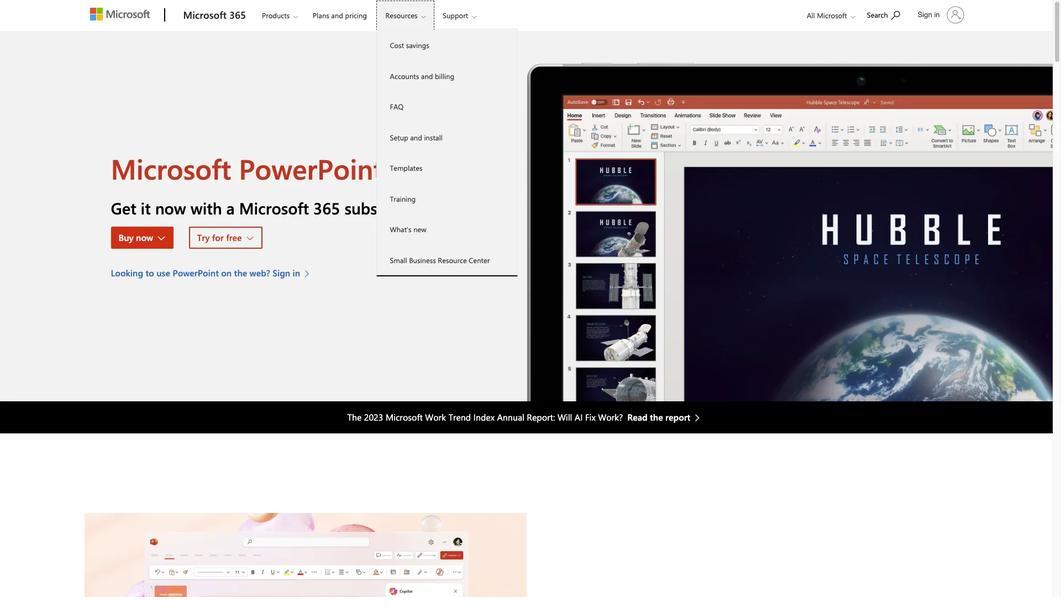Task type: vqa. For each thing, say whether or not it's contained in the screenshot.
rightmost "365"
yes



Task type: locate. For each thing, give the bounding box(es) containing it.
buy now
[[119, 232, 153, 243]]

and
[[331, 11, 343, 20], [421, 71, 433, 80], [410, 132, 422, 142]]

try for free
[[197, 232, 242, 243]]

looking to use powerpoint on the web? sign in
[[111, 267, 300, 279]]

faq
[[390, 102, 404, 111]]

plans and pricing
[[313, 11, 367, 20]]

looking to use powerpoint on the web? sign in link
[[111, 267, 315, 280]]

what's new
[[390, 224, 427, 234]]

use
[[157, 267, 170, 279]]

subscription.
[[345, 198, 438, 219]]

0 vertical spatial in
[[935, 11, 940, 19]]

and right setup
[[410, 132, 422, 142]]

plans
[[313, 11, 329, 20]]

1 vertical spatial powerpoint
[[173, 267, 219, 279]]

sign right web?
[[273, 267, 290, 279]]

cost savings link
[[377, 30, 517, 61]]

all microsoft
[[807, 11, 847, 20]]

resources
[[386, 11, 418, 20]]

1 vertical spatial in
[[293, 267, 300, 279]]

powerpoint inside looking to use powerpoint on the web? sign in link
[[173, 267, 219, 279]]

0 vertical spatial and
[[331, 11, 343, 20]]

1 vertical spatial sign
[[273, 267, 290, 279]]

powerpoint left on
[[173, 267, 219, 279]]

and right plans
[[331, 11, 343, 20]]

powerpoint up get it now with a microsoft 365 subscription.
[[239, 150, 383, 187]]

1 horizontal spatial sign
[[918, 11, 933, 19]]

in
[[935, 11, 940, 19], [293, 267, 300, 279]]

search
[[867, 10, 888, 19]]

setup and install link
[[377, 122, 517, 153]]

1 vertical spatial and
[[421, 71, 433, 80]]

microsoft
[[183, 8, 227, 22], [817, 11, 847, 20], [111, 150, 231, 187], [239, 198, 309, 219], [386, 411, 423, 423]]

sign in
[[918, 11, 940, 19]]

1 vertical spatial the
[[650, 411, 663, 423]]

sign right search search box
[[918, 11, 933, 19]]

will
[[558, 411, 572, 423]]

1 horizontal spatial 365
[[314, 198, 340, 219]]

small
[[390, 255, 407, 265]]

buy
[[119, 232, 134, 243]]

install
[[424, 132, 443, 142]]

billing
[[435, 71, 455, 80]]

0 vertical spatial powerpoint
[[239, 150, 383, 187]]

the
[[348, 411, 362, 423]]

1 vertical spatial now
[[136, 232, 153, 243]]

2 vertical spatial and
[[410, 132, 422, 142]]

now
[[155, 198, 186, 219], [136, 232, 153, 243]]

the
[[234, 267, 247, 279], [650, 411, 663, 423]]

fix
[[585, 411, 596, 423]]

1 vertical spatial 365
[[314, 198, 340, 219]]

web?
[[250, 267, 270, 279]]

0 horizontal spatial powerpoint
[[173, 267, 219, 279]]

faq link
[[377, 91, 517, 122]]

microsoft 365 link
[[178, 1, 252, 30]]

now right buy
[[136, 232, 153, 243]]

all microsoft button
[[798, 1, 861, 30]]

in right web?
[[293, 267, 300, 279]]

work?
[[598, 411, 623, 423]]

0 horizontal spatial 365
[[229, 8, 246, 22]]

sign
[[918, 11, 933, 19], [273, 267, 290, 279]]

support button
[[433, 1, 486, 30]]

the right on
[[234, 267, 247, 279]]

a
[[226, 198, 235, 219]]

now right it
[[155, 198, 186, 219]]

accounts and billing
[[390, 71, 455, 80]]

0 horizontal spatial now
[[136, 232, 153, 243]]

read the report link
[[628, 411, 706, 424]]

ai
[[575, 411, 583, 423]]

the right read on the bottom right of page
[[650, 411, 663, 423]]

0 vertical spatial sign
[[918, 11, 933, 19]]

microsoft powerpoint
[[111, 150, 383, 187]]

training link
[[377, 183, 517, 214]]

0 horizontal spatial sign
[[273, 267, 290, 279]]

and left billing
[[421, 71, 433, 80]]

support
[[443, 11, 468, 20]]

0 horizontal spatial in
[[293, 267, 300, 279]]

powerpoint
[[239, 150, 383, 187], [173, 267, 219, 279]]

1 horizontal spatial the
[[650, 411, 663, 423]]

report
[[666, 411, 691, 423]]

resource
[[438, 255, 467, 265]]

business
[[409, 255, 436, 265]]

0 vertical spatial now
[[155, 198, 186, 219]]

365
[[229, 8, 246, 22], [314, 198, 340, 219]]

Search search field
[[862, 2, 912, 27]]

resources button
[[376, 1, 435, 30]]

in right search search box
[[935, 11, 940, 19]]

0 vertical spatial the
[[234, 267, 247, 279]]

microsoft image
[[90, 8, 150, 20]]

sign in link
[[912, 2, 969, 28]]



Task type: describe. For each thing, give the bounding box(es) containing it.
try for free button
[[189, 227, 262, 249]]

read
[[628, 411, 648, 423]]

templates link
[[377, 153, 517, 183]]

annual
[[497, 411, 525, 423]]

buy now button
[[111, 227, 174, 249]]

1 horizontal spatial in
[[935, 11, 940, 19]]

templates
[[390, 163, 423, 172]]

2023
[[364, 411, 383, 423]]

get it now with a microsoft 365 subscription.
[[111, 198, 438, 219]]

0 vertical spatial 365
[[229, 8, 246, 22]]

accounts
[[390, 71, 419, 80]]

cost
[[390, 40, 404, 50]]

products button
[[253, 1, 307, 30]]

for
[[212, 232, 224, 243]]

get
[[111, 198, 136, 219]]

work
[[425, 411, 446, 423]]

free
[[226, 232, 242, 243]]

report:
[[527, 411, 555, 423]]

and for setup
[[410, 132, 422, 142]]

with
[[191, 198, 222, 219]]

new
[[414, 224, 427, 234]]

training
[[390, 194, 416, 203]]

and for accounts
[[421, 71, 433, 80]]

microsoft 365
[[183, 8, 246, 22]]

products
[[262, 11, 290, 20]]

savings
[[406, 40, 429, 50]]

what's
[[390, 224, 412, 234]]

what's new link
[[377, 214, 517, 245]]

it
[[141, 198, 151, 219]]

sign inside looking to use powerpoint on the web? sign in link
[[273, 267, 290, 279]]

pricing
[[345, 11, 367, 20]]

all
[[807, 11, 815, 20]]

1 horizontal spatial powerpoint
[[239, 150, 383, 187]]

index
[[474, 411, 495, 423]]

sign inside sign in link
[[918, 11, 933, 19]]

center
[[469, 255, 490, 265]]

setup and install
[[390, 132, 443, 142]]

accounts and billing link
[[377, 61, 517, 91]]

microsoft inside dropdown button
[[817, 11, 847, 20]]

now inside buy now dropdown button
[[136, 232, 153, 243]]

1 horizontal spatial now
[[155, 198, 186, 219]]

and for plans
[[331, 11, 343, 20]]

small business resource center
[[390, 255, 490, 265]]

search button
[[862, 2, 905, 27]]

0 horizontal spatial the
[[234, 267, 247, 279]]

to
[[146, 267, 154, 279]]

device screen showing a presentation open in powerpoint image
[[527, 31, 1053, 401]]

the 2023 microsoft work trend index annual report: will ai fix work? read the report
[[348, 411, 691, 423]]

on
[[221, 267, 232, 279]]

cost savings
[[390, 40, 429, 50]]

try
[[197, 232, 210, 243]]

small business resource center link
[[377, 245, 517, 275]]

trend
[[449, 411, 471, 423]]

plans and pricing link
[[308, 1, 372, 27]]

setup
[[390, 132, 408, 142]]

looking
[[111, 267, 143, 279]]



